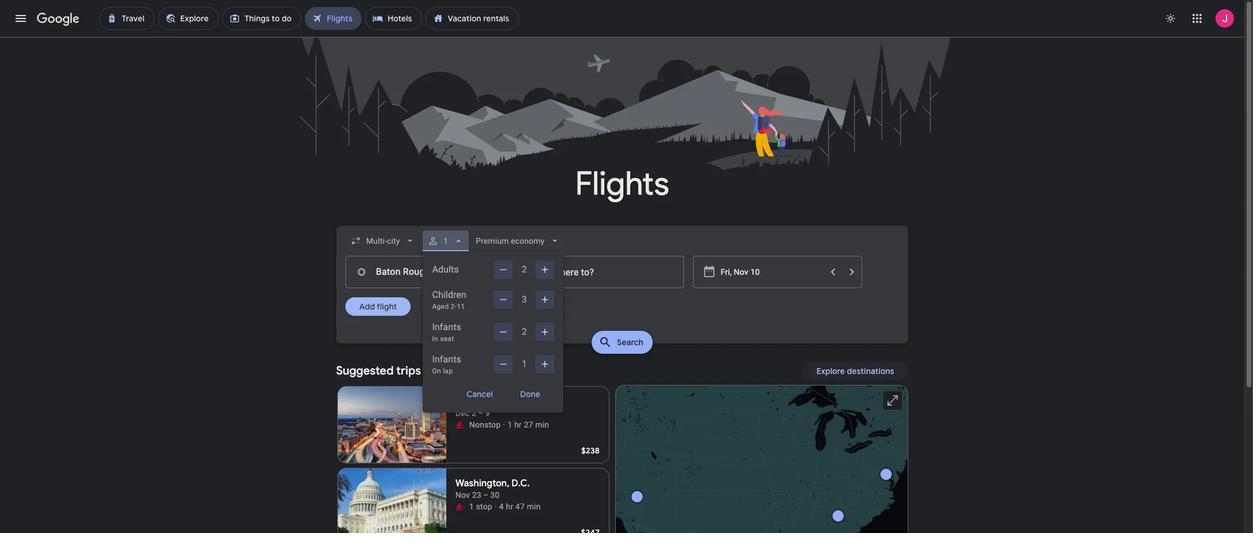 Task type: vqa. For each thing, say whether or not it's contained in the screenshot.
'HR' for Washington,
yes



Task type: locate. For each thing, give the bounding box(es) containing it.
1 button
[[423, 227, 469, 255]]

d.c.
[[512, 478, 530, 490]]

1 up adults
[[444, 237, 449, 246]]

dec
[[456, 409, 470, 418]]

Flight search field
[[327, 226, 918, 413]]

1 vertical spatial infants
[[432, 354, 461, 365]]

infants
[[432, 322, 461, 333], [432, 354, 461, 365]]

23 – 30
[[472, 491, 500, 500]]

rouge
[[486, 364, 520, 378]]

47
[[516, 502, 525, 512]]

2 2 from the top
[[522, 327, 527, 337]]

done button
[[507, 385, 555, 404]]

0 vertical spatial hr
[[515, 421, 522, 430]]

Where to? text field
[[517, 256, 684, 288]]

min right 27
[[535, 421, 549, 430]]

from
[[424, 364, 450, 378]]

explore destinations
[[817, 366, 895, 377]]

2 for infants
[[522, 327, 527, 337]]

1 vertical spatial hr
[[506, 502, 514, 512]]

1 vertical spatial min
[[527, 502, 541, 512]]

in
[[432, 335, 438, 343]]

2
[[522, 264, 527, 275], [522, 327, 527, 337]]

 image
[[503, 419, 505, 431]]

hr
[[515, 421, 522, 430], [506, 502, 514, 512]]

1 left 27
[[508, 421, 512, 430]]

trips
[[396, 364, 421, 378]]

 image
[[495, 501, 497, 513]]

delta image
[[456, 421, 465, 430]]

cancel button
[[453, 385, 507, 404]]

main menu image
[[14, 12, 28, 25]]

1 2 from the top
[[522, 264, 527, 275]]

search
[[617, 337, 644, 348]]

atlanta dec 2 – 9
[[456, 396, 490, 418]]

aged
[[432, 303, 449, 311]]

hr left 27
[[515, 421, 522, 430]]

explore
[[817, 366, 845, 377]]

1 horizontal spatial hr
[[515, 421, 522, 430]]

0 vertical spatial infants
[[432, 322, 461, 333]]

247 US dollars text field
[[581, 528, 600, 534]]

children
[[432, 290, 467, 301]]

$238
[[581, 446, 600, 456]]

1 hr 27 min
[[508, 421, 549, 430]]

infants up seat
[[432, 322, 461, 333]]

2 infants from the top
[[432, 354, 461, 365]]

lap
[[443, 367, 453, 376]]

washington, d.c. nov 23 – 30
[[456, 478, 530, 500]]

stop
[[476, 502, 493, 512]]

hr right 4
[[506, 502, 514, 512]]

None field
[[346, 231, 421, 252], [472, 231, 566, 252], [346, 231, 421, 252], [472, 231, 566, 252]]

0 vertical spatial 2
[[522, 264, 527, 275]]

1 right delta image
[[469, 502, 474, 512]]

0 vertical spatial min
[[535, 421, 549, 430]]

min
[[535, 421, 549, 430], [527, 502, 541, 512]]

0 horizontal spatial hr
[[506, 502, 514, 512]]

11
[[457, 303, 465, 311]]

1 infants from the top
[[432, 322, 461, 333]]

seat
[[440, 335, 454, 343]]

min right 47
[[527, 502, 541, 512]]

2 down "3"
[[522, 327, 527, 337]]

infants for 1
[[432, 354, 461, 365]]

children aged 2-11
[[432, 290, 467, 311]]

infants in seat
[[432, 322, 461, 343]]

adults
[[432, 264, 459, 275]]

cancel
[[466, 389, 493, 400]]

infants up lap
[[432, 354, 461, 365]]

suggested
[[336, 364, 394, 378]]

1 right rouge on the left of the page
[[522, 359, 527, 370]]

2 up "3"
[[522, 264, 527, 275]]

238 US dollars text field
[[581, 446, 600, 456]]

1
[[444, 237, 449, 246], [522, 359, 527, 370], [508, 421, 512, 430], [469, 502, 474, 512]]

hr for atlanta
[[515, 421, 522, 430]]

min for washington, d.c.
[[527, 502, 541, 512]]

1 vertical spatial 2
[[522, 327, 527, 337]]

hr for washington,
[[506, 502, 514, 512]]



Task type: describe. For each thing, give the bounding box(es) containing it.
1 stop
[[469, 502, 493, 512]]

change appearance image
[[1157, 5, 1185, 32]]

number of passengers dialog
[[423, 252, 564, 413]]

3
[[522, 294, 527, 305]]

Departure text field
[[721, 257, 823, 288]]

min for atlanta
[[535, 421, 549, 430]]

washington,
[[456, 478, 510, 490]]

nov
[[456, 491, 470, 500]]

4 hr 47 min
[[499, 502, 541, 512]]

suggested trips from baton rouge
[[336, 364, 520, 378]]

1 inside number of passengers dialog
[[522, 359, 527, 370]]

done
[[521, 389, 541, 400]]

27
[[524, 421, 533, 430]]

2 for adults
[[522, 264, 527, 275]]

infants on lap
[[432, 354, 461, 376]]

explore destinations button
[[803, 358, 909, 385]]

flight
[[377, 302, 397, 312]]

add
[[359, 302, 375, 312]]

search button
[[592, 331, 653, 354]]

add flight button
[[346, 298, 411, 316]]

flights
[[576, 164, 669, 205]]

nonstop
[[469, 421, 501, 430]]

delta image
[[456, 502, 465, 512]]

on
[[432, 367, 441, 376]]

add flight
[[359, 302, 397, 312]]

1 inside the "1" popup button
[[444, 237, 449, 246]]

destinations
[[847, 366, 895, 377]]

infants for 2
[[432, 322, 461, 333]]

2-
[[451, 303, 457, 311]]

suggested trips from baton rouge region
[[336, 358, 909, 534]]

2 – 9
[[472, 409, 490, 418]]

baton
[[452, 364, 484, 378]]

atlanta
[[456, 396, 487, 408]]

4
[[499, 502, 504, 512]]



